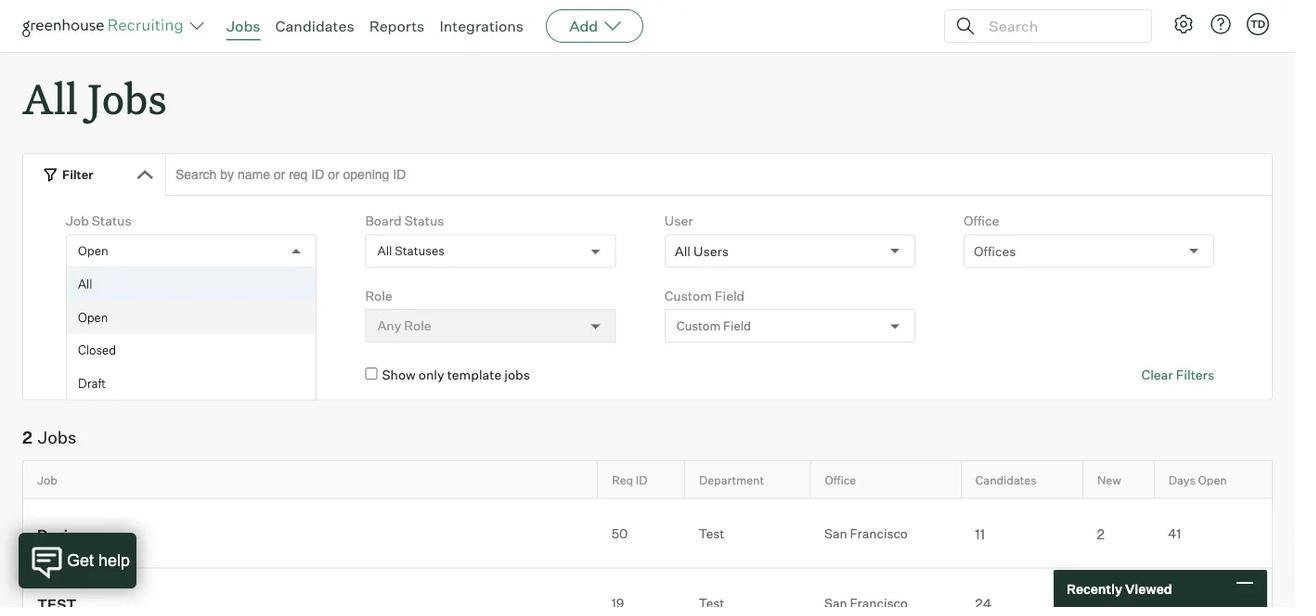 Task type: locate. For each thing, give the bounding box(es) containing it.
candidates link
[[275, 17, 355, 35]]

2 status from the left
[[405, 213, 445, 229]]

2 only from the left
[[419, 367, 445, 383]]

jobs
[[227, 17, 261, 35], [87, 71, 167, 125], [38, 427, 76, 448]]

offices
[[975, 243, 1017, 259]]

1 horizontal spatial candidates
[[976, 473, 1037, 487]]

jobs left i'm
[[148, 367, 174, 383]]

1 horizontal spatial job
[[66, 213, 89, 229]]

1 horizontal spatial jobs
[[87, 71, 167, 125]]

0 horizontal spatial jobs
[[38, 427, 76, 448]]

status down the filter
[[92, 213, 132, 229]]

2 vertical spatial jobs
[[38, 427, 76, 448]]

0 vertical spatial field
[[715, 288, 745, 304]]

designer link
[[23, 524, 598, 544]]

0 vertical spatial custom
[[665, 288, 712, 304]]

jobs right the template
[[505, 367, 530, 383]]

all users
[[675, 243, 729, 259]]

custom field down users
[[677, 319, 752, 333]]

job down the filter
[[66, 213, 89, 229]]

1 vertical spatial office
[[825, 473, 857, 487]]

job down 2 jobs
[[37, 473, 57, 487]]

all users option
[[675, 243, 729, 259]]

only for template
[[419, 367, 445, 383]]

show only jobs i'm following
[[83, 367, 253, 383]]

0 vertical spatial custom field
[[665, 288, 745, 304]]

integrations
[[440, 17, 524, 35]]

all down board
[[378, 244, 392, 259]]

1 vertical spatial department
[[699, 473, 765, 487]]

only right draft
[[119, 367, 145, 383]]

new
[[1098, 473, 1122, 487]]

viewed
[[1126, 581, 1173, 597]]

department up test
[[699, 473, 765, 487]]

0 vertical spatial candidates
[[275, 17, 355, 35]]

candidates up 11 link
[[976, 473, 1037, 487]]

office
[[964, 213, 1000, 229], [825, 473, 857, 487]]

open
[[78, 244, 109, 259], [78, 310, 108, 325], [1199, 473, 1228, 487]]

0 vertical spatial 2
[[22, 427, 32, 448]]

show for show only template jobs
[[382, 367, 416, 383]]

all
[[22, 71, 78, 125], [675, 243, 691, 259], [378, 244, 392, 259], [78, 277, 92, 292]]

show right show only template jobs option
[[382, 367, 416, 383]]

1 status from the left
[[92, 213, 132, 229]]

1 horizontal spatial 2
[[1097, 526, 1105, 543]]

1 horizontal spatial jobs
[[505, 367, 530, 383]]

Search text field
[[985, 13, 1135, 39]]

field
[[715, 288, 745, 304], [724, 319, 752, 333]]

req id
[[612, 473, 648, 487]]

status for job status
[[92, 213, 132, 229]]

0 vertical spatial job
[[66, 213, 89, 229]]

0 horizontal spatial only
[[119, 367, 145, 383]]

board
[[365, 213, 402, 229]]

2 for 2
[[1097, 526, 1105, 543]]

2
[[22, 427, 32, 448], [1097, 526, 1105, 543]]

designer
[[37, 526, 100, 544]]

1 vertical spatial 2
[[1097, 526, 1105, 543]]

td button
[[1248, 13, 1270, 35]]

show for show only jobs i'm following
[[83, 367, 117, 383]]

1 horizontal spatial status
[[405, 213, 445, 229]]

Search by name or req ID or opening ID text field
[[165, 153, 1274, 196]]

department
[[66, 288, 140, 304], [699, 473, 765, 487]]

job
[[66, 213, 89, 229], [37, 473, 57, 487]]

all left users
[[675, 243, 691, 259]]

all for all statuses
[[378, 244, 392, 259]]

template
[[447, 367, 502, 383]]

0 horizontal spatial show
[[83, 367, 117, 383]]

custom field down all users option
[[665, 288, 745, 304]]

candidates
[[275, 17, 355, 35], [976, 473, 1037, 487]]

days
[[1169, 473, 1196, 487]]

open down job status
[[78, 244, 109, 259]]

status
[[92, 213, 132, 229], [405, 213, 445, 229]]

candidates right the jobs link
[[275, 17, 355, 35]]

0 horizontal spatial office
[[825, 473, 857, 487]]

office up offices
[[964, 213, 1000, 229]]

show
[[83, 367, 117, 383], [382, 367, 416, 383]]

custom
[[665, 288, 712, 304], [677, 319, 721, 333]]

0 horizontal spatial status
[[92, 213, 132, 229]]

Show only template jobs checkbox
[[365, 368, 378, 380]]

50
[[612, 526, 628, 542]]

all up the filter
[[22, 71, 78, 125]]

0 vertical spatial jobs
[[227, 17, 261, 35]]

0 horizontal spatial 2
[[22, 427, 32, 448]]

1 horizontal spatial office
[[964, 213, 1000, 229]]

2 show from the left
[[382, 367, 416, 383]]

add button
[[546, 9, 644, 43]]

1 vertical spatial job
[[37, 473, 57, 487]]

departments
[[76, 318, 157, 334]]

1 only from the left
[[119, 367, 145, 383]]

configure image
[[1173, 13, 1196, 35]]

1 horizontal spatial show
[[382, 367, 416, 383]]

0 horizontal spatial job
[[37, 473, 57, 487]]

reports link
[[369, 17, 425, 35]]

san francisco
[[825, 526, 908, 542]]

open up closed
[[78, 310, 108, 325]]

office up san
[[825, 473, 857, 487]]

closed
[[78, 343, 116, 358]]

clear
[[1142, 367, 1174, 383]]

department up departments
[[66, 288, 140, 304]]

1 show from the left
[[83, 367, 117, 383]]

0 horizontal spatial jobs
[[148, 367, 174, 383]]

open right days
[[1199, 473, 1228, 487]]

0 horizontal spatial department
[[66, 288, 140, 304]]

all up departments
[[78, 277, 92, 292]]

only for jobs
[[119, 367, 145, 383]]

2 for 2 jobs
[[22, 427, 32, 448]]

show down closed
[[83, 367, 117, 383]]

greenhouse recruiting image
[[22, 15, 190, 37]]

req
[[612, 473, 634, 487]]

1 vertical spatial jobs
[[87, 71, 167, 125]]

days open
[[1169, 473, 1228, 487]]

status up statuses on the left top of the page
[[405, 213, 445, 229]]

1 vertical spatial custom
[[677, 319, 721, 333]]

1 horizontal spatial only
[[419, 367, 445, 383]]

custom field
[[665, 288, 745, 304], [677, 319, 752, 333]]

only left the template
[[419, 367, 445, 383]]

only
[[119, 367, 145, 383], [419, 367, 445, 383]]

board status
[[365, 213, 445, 229]]

0 vertical spatial department
[[66, 288, 140, 304]]

jobs
[[148, 367, 174, 383], [505, 367, 530, 383]]



Task type: vqa. For each thing, say whether or not it's contained in the screenshot.
Tim Burton Senior Civil Engineer at RSA Engineering Burton
no



Task type: describe. For each thing, give the bounding box(es) containing it.
all for all users
[[675, 243, 691, 259]]

san
[[825, 526, 848, 542]]

0 vertical spatial office
[[964, 213, 1000, 229]]

1 vertical spatial field
[[724, 319, 752, 333]]

0 vertical spatial open
[[78, 244, 109, 259]]

1 vertical spatial open
[[78, 310, 108, 325]]

i'm
[[176, 367, 195, 383]]

all jobs
[[22, 71, 167, 125]]

jobs for 2 jobs
[[38, 427, 76, 448]]

id
[[636, 473, 648, 487]]

2 vertical spatial open
[[1199, 473, 1228, 487]]

41
[[1169, 526, 1182, 542]]

11
[[976, 526, 986, 543]]

td
[[1251, 18, 1266, 30]]

jobs for all jobs
[[87, 71, 167, 125]]

filters
[[1177, 367, 1215, 383]]

1 vertical spatial candidates
[[976, 473, 1037, 487]]

add
[[570, 17, 598, 35]]

job for job status
[[66, 213, 89, 229]]

francisco
[[851, 526, 908, 542]]

recently viewed
[[1067, 581, 1173, 597]]

1 jobs from the left
[[148, 367, 174, 383]]

recently
[[1067, 581, 1123, 597]]

following
[[198, 367, 253, 383]]

1 vertical spatial custom field
[[677, 319, 752, 333]]

2 jobs
[[22, 427, 76, 448]]

reports
[[369, 17, 425, 35]]

all statuses
[[378, 244, 445, 259]]

1 horizontal spatial department
[[699, 473, 765, 487]]

integrations link
[[440, 17, 524, 35]]

clear filters
[[1142, 367, 1215, 383]]

user
[[665, 213, 694, 229]]

show only template jobs
[[382, 367, 530, 383]]

test
[[699, 526, 725, 542]]

users
[[694, 243, 729, 259]]

td button
[[1244, 9, 1274, 39]]

job status
[[66, 213, 132, 229]]

2 horizontal spatial jobs
[[227, 17, 261, 35]]

jobs link
[[227, 17, 261, 35]]

2 jobs from the left
[[505, 367, 530, 383]]

job for job
[[37, 473, 57, 487]]

11 link
[[962, 524, 1084, 544]]

clear filters link
[[1142, 366, 1215, 384]]

statuses
[[395, 244, 445, 259]]

0 horizontal spatial candidates
[[275, 17, 355, 35]]

all for all jobs
[[22, 71, 78, 125]]

2 link
[[1084, 524, 1155, 544]]

status for board status
[[405, 213, 445, 229]]

role
[[365, 288, 393, 304]]

filter
[[62, 167, 93, 182]]

draft
[[78, 376, 106, 391]]



